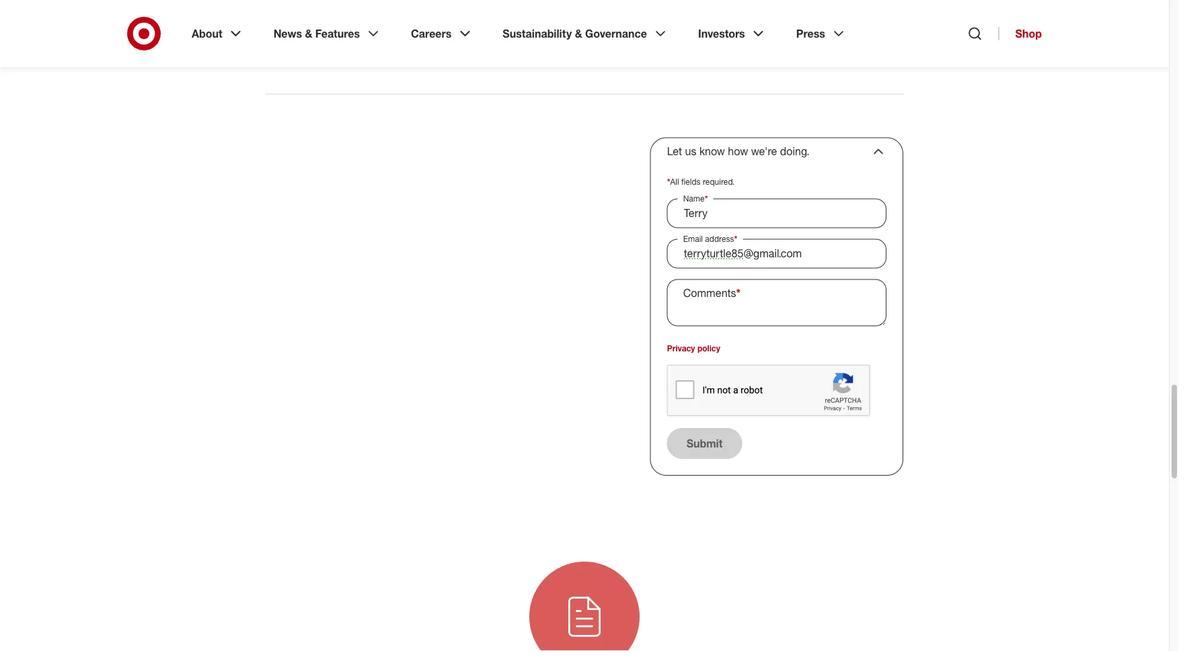 Task type: describe. For each thing, give the bounding box(es) containing it.
all
[[670, 177, 679, 187]]

* down email address *
[[736, 287, 741, 300]]

sustainability & governance link
[[493, 16, 678, 51]]

press
[[796, 27, 825, 40]]

submit
[[687, 437, 723, 450]]

name
[[683, 194, 705, 204]]

& for features
[[305, 27, 312, 40]]

support
[[379, 34, 421, 47]]

comments
[[683, 287, 736, 300]]

sustainability
[[503, 27, 572, 40]]

team members link
[[651, 34, 730, 47]]

tags
[[266, 30, 301, 49]]

about
[[192, 27, 222, 40]]

comments *
[[683, 287, 741, 300]]

press link
[[787, 16, 856, 51]]

required.
[[703, 177, 735, 187]]

supply chain
[[573, 34, 641, 47]]

* left fields
[[667, 177, 670, 187]]

name *
[[683, 194, 708, 204]]

supply
[[573, 34, 608, 47]]

* down the * all fields required.
[[705, 194, 708, 204]]

community
[[317, 34, 376, 47]]

holiday link
[[480, 34, 518, 47]]

how
[[728, 145, 748, 158]]

members
[[682, 34, 730, 47]]

* all fields required.
[[667, 177, 735, 187]]

* right "email"
[[734, 234, 737, 244]]

about link
[[182, 16, 253, 51]]

news
[[274, 27, 302, 40]]

fields
[[681, 177, 701, 187]]

let
[[667, 145, 682, 158]]

holiday
[[480, 34, 518, 47]]

stores link
[[529, 34, 562, 47]]

culture link
[[432, 34, 469, 47]]

submit button
[[667, 428, 742, 459]]

features
[[315, 27, 360, 40]]



Task type: locate. For each thing, give the bounding box(es) containing it.
category
[[789, 30, 860, 49]]

team members
[[651, 34, 730, 47]]

0 horizontal spatial &
[[305, 27, 312, 40]]

investors
[[698, 27, 745, 40]]

privacy
[[667, 343, 695, 353]]

careers
[[411, 27, 452, 40]]

stores
[[529, 34, 562, 47]]

email
[[683, 234, 703, 244]]

None text field
[[667, 199, 887, 228]]

None email field
[[667, 239, 887, 269]]

careers link
[[402, 16, 483, 51]]

email address *
[[683, 234, 737, 244]]

investors link
[[689, 16, 776, 51]]

news & features
[[274, 27, 360, 40]]

2 & from the left
[[575, 27, 582, 40]]

governance
[[585, 27, 647, 40]]

know
[[699, 145, 725, 158]]

community support
[[317, 34, 421, 47]]

*
[[667, 177, 670, 187], [705, 194, 708, 204], [734, 234, 737, 244], [736, 287, 741, 300]]

team
[[651, 34, 679, 47]]

chain
[[611, 34, 641, 47]]

policy
[[697, 343, 720, 353]]

supply chain link
[[573, 34, 641, 47]]

let us know how we're doing.
[[667, 145, 810, 158]]

culture
[[432, 34, 469, 47]]

1 horizontal spatial &
[[575, 27, 582, 40]]

address
[[705, 234, 734, 244]]

sustainability & governance
[[503, 27, 647, 40]]

us
[[685, 145, 696, 158]]

news & features link
[[264, 16, 391, 51]]

&
[[305, 27, 312, 40], [575, 27, 582, 40]]

1 & from the left
[[305, 27, 312, 40]]

let us know how we're doing. button
[[667, 144, 887, 160]]

community support link
[[317, 34, 421, 47]]

privacy policy
[[667, 343, 720, 353]]

None text field
[[667, 279, 887, 327]]

privacy policy link
[[667, 343, 720, 353]]

we're
[[751, 145, 777, 158]]

& for governance
[[575, 27, 582, 40]]

doing.
[[780, 145, 810, 158]]

shop link
[[999, 27, 1042, 40]]

shop
[[1015, 27, 1042, 40]]



Task type: vqa. For each thing, say whether or not it's contained in the screenshot.
Get corresponding to Get answers
no



